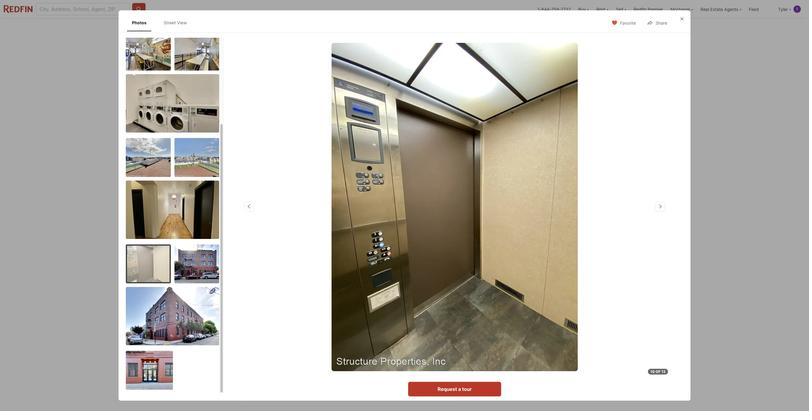Task type: vqa. For each thing, say whether or not it's contained in the screenshot.
1-844-759-7732 link
yes



Task type: locate. For each thing, give the bounding box(es) containing it.
request a tour button down error
[[408, 382, 502, 397]]

0 horizontal spatial street view
[[164, 20, 187, 25]]

photos
[[132, 20, 147, 25]]

request a tour button
[[478, 227, 559, 242], [408, 382, 502, 397]]

street view inside street view button
[[400, 277, 418, 281]]

of
[[421, 363, 424, 366], [656, 370, 661, 374]]

1 vertical spatial tour
[[462, 386, 472, 392]]

tab
[[240, 20, 288, 34], [288, 20, 329, 34], [329, 20, 371, 34], [371, 20, 408, 34]]

1 vertical spatial view
[[410, 277, 418, 281]]

a
[[522, 232, 525, 238], [512, 251, 515, 257], [443, 363, 445, 366], [458, 386, 461, 392]]

a down error
[[458, 386, 461, 392]]

1 horizontal spatial 13
[[662, 370, 666, 374]]

7732
[[561, 7, 571, 12]]

1 horizontal spatial 15th
[[518, 212, 531, 219]]

0 vertical spatial request
[[501, 232, 521, 238]]

0 vertical spatial street
[[164, 20, 176, 25]]

0 vertical spatial street view
[[164, 20, 187, 25]]

0 horizontal spatial street
[[164, 20, 176, 25]]

sq
[[345, 223, 351, 229]]

0 horizontal spatial request a tour
[[438, 386, 472, 392]]

premier
[[648, 7, 664, 12]]

street view button
[[391, 275, 419, 283]]

request
[[501, 232, 521, 238], [438, 386, 457, 392]]

0 vertical spatial tour
[[526, 232, 535, 238]]

street
[[164, 20, 176, 25], [400, 277, 409, 281]]

a up message
[[522, 232, 525, 238]]

tour inside dialog
[[462, 386, 472, 392]]

error
[[452, 363, 459, 366]]

0 vertical spatial request a tour
[[501, 232, 535, 238]]

request a tour up send a message button
[[501, 232, 535, 238]]

a inside button
[[512, 251, 515, 257]]

tab list
[[126, 14, 198, 31], [240, 19, 413, 34]]

photos tab
[[127, 15, 152, 30]]

13 right 10
[[662, 370, 666, 374]]

13 inside 'request a tour' dialog
[[662, 370, 666, 374]]

a right send
[[512, 251, 515, 257]]

1 vertical spatial st
[[533, 212, 539, 219]]

favorite button
[[607, 16, 642, 29]]

redfin premier
[[634, 7, 664, 12]]

data
[[392, 363, 398, 366]]

0 horizontal spatial view
[[177, 20, 187, 25]]

send a message button
[[478, 247, 559, 262]]

request a tour down error
[[438, 386, 472, 392]]

feed button
[[746, 0, 775, 18]]

of right 10
[[656, 370, 661, 374]]

of for use
[[421, 363, 424, 366]]

of left use
[[421, 363, 424, 366]]

0 vertical spatial st
[[262, 202, 267, 208]]

st
[[262, 202, 267, 208], [533, 212, 539, 219]]

0 vertical spatial of
[[421, 363, 424, 366]]

1 horizontal spatial street view
[[400, 277, 418, 281]]

request down 'map'
[[438, 386, 457, 392]]

13
[[535, 180, 540, 185], [662, 370, 666, 374]]

0 horizontal spatial tour
[[462, 386, 472, 392]]

0 vertical spatial view
[[177, 20, 187, 25]]

1 vertical spatial of
[[656, 370, 661, 374]]

of inside 'request a tour' dialog
[[656, 370, 661, 374]]

13 photos
[[535, 180, 556, 185]]

13 left photos
[[535, 180, 540, 185]]

photos
[[541, 180, 556, 185]]

0 horizontal spatial 13
[[535, 180, 540, 185]]

map
[[385, 363, 391, 366]]

©2023
[[399, 363, 408, 366]]

request down contact 1731 15th st
[[501, 232, 521, 238]]

1 horizontal spatial view
[[410, 277, 418, 281]]

1 horizontal spatial of
[[656, 370, 661, 374]]

report
[[433, 363, 443, 366]]

1-844-759-7732
[[538, 7, 571, 12]]

view inside button
[[410, 277, 418, 281]]

tour
[[526, 232, 535, 238], [462, 386, 472, 392]]

0 horizontal spatial request
[[438, 386, 457, 392]]

1731 15th st
[[240, 202, 267, 208]]

1 horizontal spatial street
[[400, 277, 409, 281]]

13 photos button
[[522, 177, 561, 189]]

request a tour button up send a message button
[[478, 227, 559, 242]]

send
[[499, 251, 511, 257]]

of for 13
[[656, 370, 661, 374]]

0 vertical spatial 15th
[[251, 202, 261, 208]]

1731
[[240, 202, 250, 208], [503, 212, 517, 219]]

street inside street view tab
[[164, 20, 176, 25]]

tab list containing photos
[[126, 14, 198, 31]]

view
[[177, 20, 187, 25], [410, 277, 418, 281]]

1 vertical spatial 13
[[662, 370, 666, 374]]

street for street view button
[[400, 277, 409, 281]]

1 vertical spatial request a tour
[[438, 386, 472, 392]]

1 vertical spatial request
[[438, 386, 457, 392]]

tab list inside 'request a tour' dialog
[[126, 14, 198, 31]]

image image
[[126, 32, 171, 71], [174, 32, 219, 71], [240, 36, 468, 194], [470, 36, 566, 113], [126, 74, 219, 133], [470, 116, 566, 194], [126, 138, 171, 177], [174, 138, 219, 177], [126, 181, 219, 239], [174, 245, 219, 284], [127, 246, 170, 282], [126, 287, 219, 346], [126, 351, 173, 390]]

1 vertical spatial street
[[400, 277, 409, 281]]

redfin
[[634, 7, 647, 12]]

15th
[[251, 202, 261, 208], [518, 212, 531, 219]]

0 horizontal spatial 15th
[[251, 202, 261, 208]]

street view inside street view tab
[[164, 20, 187, 25]]

submit search image
[[136, 6, 142, 12]]

a inside dialog
[[458, 386, 461, 392]]

10 of 13
[[651, 370, 666, 374]]

13 inside button
[[535, 180, 540, 185]]

1 horizontal spatial 1731
[[503, 212, 517, 219]]

0 vertical spatial 13
[[535, 180, 540, 185]]

request a tour
[[501, 232, 535, 238], [438, 386, 472, 392]]

0 horizontal spatial tab list
[[126, 14, 198, 31]]

1 vertical spatial street view
[[400, 277, 418, 281]]

0 horizontal spatial of
[[421, 363, 424, 366]]

street for "tab list" containing photos
[[164, 20, 176, 25]]

street view
[[164, 20, 187, 25], [400, 277, 418, 281]]

0 vertical spatial 1731
[[240, 202, 250, 208]]

street inside street view button
[[400, 277, 409, 281]]

view inside tab
[[177, 20, 187, 25]]

send a message
[[499, 251, 537, 257]]



Task type: describe. For each thing, give the bounding box(es) containing it.
1-
[[538, 7, 542, 12]]

use
[[424, 363, 430, 366]]

2 tab from the left
[[288, 20, 329, 34]]

10
[[651, 370, 655, 374]]

directions button
[[422, 275, 448, 283]]

3 tab from the left
[[329, 20, 371, 34]]

request a tour inside dialog
[[438, 386, 472, 392]]

map region
[[240, 239, 462, 395]]

request inside dialog
[[438, 386, 457, 392]]

terms
[[411, 363, 420, 366]]

map entry image
[[430, 201, 461, 232]]

map
[[446, 363, 452, 366]]

user photo image
[[794, 5, 801, 13]]

map data ©2023
[[385, 363, 408, 366]]

0 vertical spatial request a tour button
[[478, 227, 559, 242]]

terms of use
[[411, 363, 430, 366]]

feed
[[749, 7, 759, 12]]

baths
[[317, 223, 330, 229]]

redfin premier button
[[630, 0, 667, 18]]

1-844-759-7732 link
[[538, 7, 571, 12]]

0 horizontal spatial 1731
[[240, 202, 250, 208]]

1 vertical spatial request a tour button
[[408, 382, 502, 397]]

favorite
[[620, 20, 636, 26]]

terms of use link
[[411, 363, 430, 366]]

1 horizontal spatial tab list
[[240, 19, 413, 34]]

1 tab from the left
[[240, 20, 288, 34]]

1 horizontal spatial tour
[[526, 232, 535, 238]]

1 horizontal spatial request
[[501, 232, 521, 238]]

844-
[[542, 7, 552, 12]]

1 vertical spatial 1731
[[503, 212, 517, 219]]

share
[[656, 20, 668, 26]]

a left 'map'
[[443, 363, 445, 366]]

message
[[516, 251, 537, 257]]

directions
[[430, 277, 446, 281]]

share button
[[642, 16, 673, 29]]

report a map error
[[433, 363, 459, 366]]

759-
[[552, 7, 561, 12]]

request a tour dialog
[[119, 10, 691, 401]]

1 horizontal spatial st
[[533, 212, 539, 219]]

1 horizontal spatial request a tour
[[501, 232, 535, 238]]

report a map error link
[[433, 363, 459, 366]]

1 vertical spatial 15th
[[518, 212, 531, 219]]

160
[[345, 213, 358, 222]]

street view tab
[[159, 15, 192, 30]]

contact 1731 15th st
[[478, 212, 539, 219]]

contact
[[478, 212, 502, 219]]

ft
[[352, 223, 357, 229]]

160 sq ft
[[345, 213, 358, 229]]

4 tab from the left
[[371, 20, 408, 34]]

0 horizontal spatial st
[[262, 202, 267, 208]]

City, Address, School, Agent, ZIP search field
[[36, 3, 130, 15]]

1731 15th st image
[[332, 43, 578, 371]]



